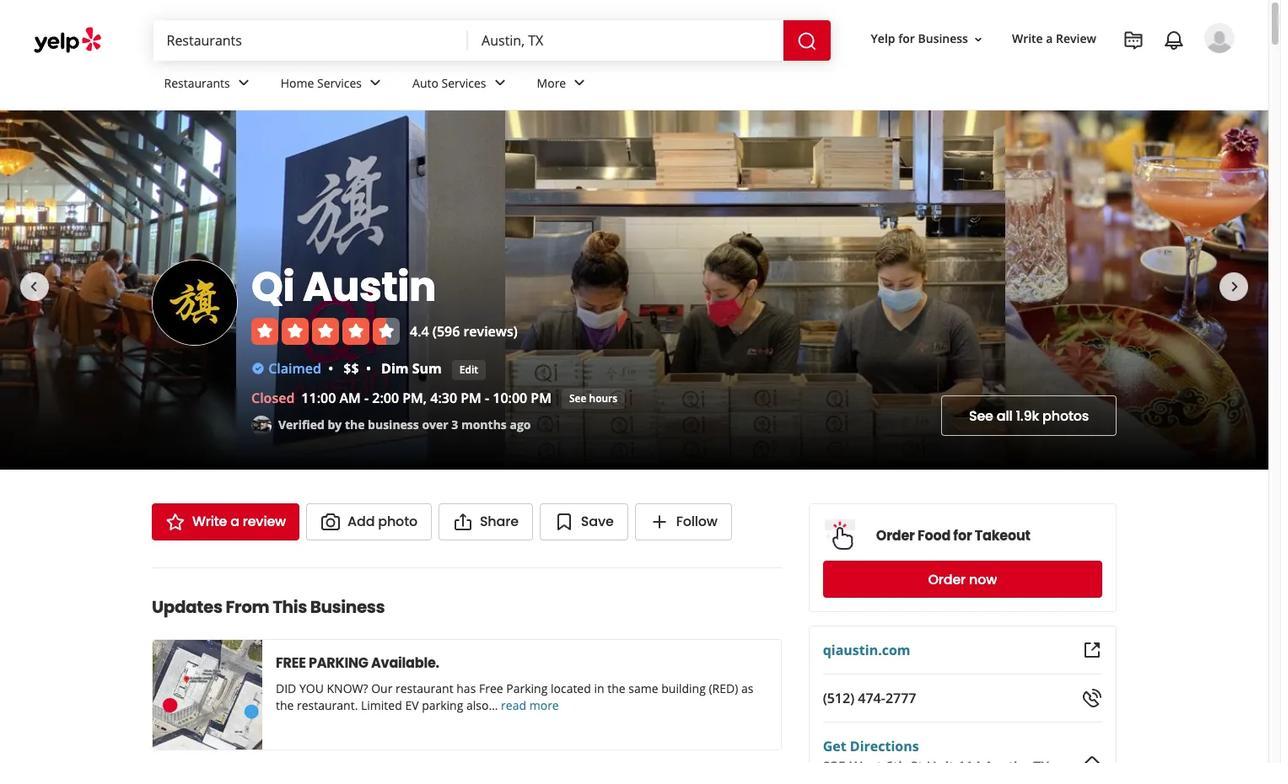 Task type: describe. For each thing, give the bounding box(es) containing it.
free
[[479, 681, 503, 697]]

review
[[243, 512, 286, 531]]

same
[[628, 681, 658, 697]]

order now link
[[823, 561, 1102, 598]]

2 - from the left
[[485, 389, 489, 407]]

sum
[[412, 359, 442, 377]]

0 horizontal spatial business
[[310, 595, 385, 619]]

home services link
[[267, 61, 399, 110]]

(596
[[432, 322, 460, 340]]

read
[[501, 697, 526, 713]]

get directions
[[823, 737, 919, 756]]

yelp
[[871, 31, 895, 47]]

see for see hours
[[569, 391, 586, 405]]

reviews)
[[463, 322, 518, 340]]

more
[[537, 75, 566, 91]]

add
[[348, 512, 375, 531]]

dim sum
[[381, 359, 442, 377]]

austin
[[303, 259, 436, 315]]

16 chevron down v2 image
[[971, 33, 985, 46]]

follow button
[[635, 503, 732, 541]]

2 vertical spatial the
[[276, 697, 294, 713]]

save button
[[540, 503, 628, 541]]

24 phone v2 image
[[1082, 688, 1102, 708]]

4:30
[[430, 389, 457, 407]]

restaurants link
[[151, 61, 267, 110]]

(596 reviews) link
[[432, 322, 518, 340]]

11:00
[[301, 389, 336, 407]]

qiaustin.com
[[823, 641, 910, 659]]

1 pm from the left
[[461, 389, 481, 407]]

2:00
[[372, 389, 399, 407]]

business
[[368, 416, 419, 432]]

limited
[[361, 697, 402, 713]]

business categories element
[[151, 61, 1235, 110]]

24 camera v2 image
[[321, 512, 341, 532]]

closed 11:00 am - 2:00 pm, 4:30 pm - 10:00 pm
[[251, 389, 552, 407]]

4.4
[[410, 322, 429, 340]]

4.4 star rating image
[[251, 318, 400, 345]]

business inside button
[[918, 31, 968, 47]]

see all 1.9k photos
[[969, 406, 1089, 425]]

auto services link
[[399, 61, 523, 110]]

1 vertical spatial for
[[953, 526, 972, 545]]

share
[[480, 512, 518, 531]]

notifications image
[[1164, 30, 1184, 51]]

16 claim filled v2 image
[[251, 362, 265, 375]]

photo of qi austin - austin, tx, us. view from the patio image
[[236, 110, 505, 470]]

search image
[[797, 31, 817, 51]]

hours
[[589, 391, 617, 405]]

all
[[997, 406, 1012, 425]]

write a review
[[1012, 31, 1096, 47]]

add photo link
[[306, 503, 432, 541]]

24 add v2 image
[[649, 512, 669, 532]]

share button
[[438, 503, 533, 541]]

claimed
[[268, 359, 321, 377]]

takeout
[[975, 526, 1030, 545]]

you
[[299, 681, 324, 697]]

parking
[[309, 654, 368, 673]]

this
[[272, 595, 307, 619]]

(red)
[[709, 681, 738, 697]]

verified
[[278, 416, 325, 432]]

see all 1.9k photos link
[[941, 396, 1117, 436]]

now
[[969, 570, 997, 589]]

$$
[[343, 359, 359, 377]]

474-
[[858, 689, 885, 708]]

has
[[456, 681, 476, 697]]

free parking available.
[[276, 654, 439, 673]]

10:00
[[493, 389, 527, 407]]

more
[[529, 697, 559, 713]]

yelp for business
[[871, 31, 968, 47]]

restaurant.
[[297, 697, 358, 713]]

food
[[917, 526, 951, 545]]

updates from this business element
[[125, 568, 781, 751]]

ev
[[405, 697, 419, 713]]

updates
[[152, 595, 222, 619]]

read more
[[501, 697, 559, 713]]

qi
[[251, 259, 294, 315]]

24 share v2 image
[[453, 512, 473, 532]]

write a review
[[192, 512, 286, 531]]

write for write a review
[[192, 512, 227, 531]]

did
[[276, 681, 296, 697]]

previous image
[[24, 276, 44, 297]]

home
[[281, 75, 314, 91]]

write for write a review
[[1012, 31, 1043, 47]]

see hours link
[[562, 389, 625, 409]]

save
[[581, 512, 614, 531]]

get directions link
[[823, 737, 919, 756]]



Task type: vqa. For each thing, say whether or not it's contained in the screenshot.
"hours"
yes



Task type: locate. For each thing, give the bounding box(es) containing it.
- right am at the left of the page
[[364, 389, 369, 407]]

2 24 chevron down v2 image from the left
[[569, 73, 590, 93]]

1 24 chevron down v2 image from the left
[[233, 73, 254, 93]]

verified by the business over 3 months ago
[[278, 416, 531, 432]]

0 horizontal spatial see
[[569, 391, 586, 405]]

1 none field from the left
[[167, 31, 455, 50]]

write a review link
[[152, 503, 299, 541]]

a for review
[[230, 512, 239, 531]]

for inside button
[[898, 31, 915, 47]]

2777
[[885, 689, 916, 708]]

1 vertical spatial business
[[310, 595, 385, 619]]

a for review
[[1046, 31, 1053, 47]]

photos
[[1042, 406, 1089, 425]]

2 none field from the left
[[482, 31, 770, 50]]

review
[[1056, 31, 1096, 47]]

in
[[594, 681, 604, 697]]

the right by
[[345, 416, 365, 432]]

1 horizontal spatial see
[[969, 406, 993, 425]]

1 horizontal spatial 24 chevron down v2 image
[[569, 73, 590, 93]]

none field near
[[482, 31, 770, 50]]

closed
[[251, 389, 295, 407]]

follow
[[676, 512, 717, 531]]

restaurant
[[396, 681, 453, 697]]

services right the auto
[[442, 75, 486, 91]]

4.4 (596 reviews)
[[410, 322, 518, 340]]

0 horizontal spatial none field
[[167, 31, 455, 50]]

see left hours
[[569, 391, 586, 405]]

order now
[[928, 570, 997, 589]]

yelp for business button
[[864, 24, 992, 54]]

jeremy m. image
[[1204, 23, 1235, 53]]

0 horizontal spatial for
[[898, 31, 915, 47]]

order for order food for takeout
[[876, 526, 915, 545]]

0 horizontal spatial 24 chevron down v2 image
[[490, 73, 510, 93]]

24 save outline v2 image
[[554, 512, 574, 532]]

0 horizontal spatial -
[[364, 389, 369, 407]]

(512) 474-2777
[[823, 689, 916, 708]]

free
[[276, 654, 306, 673]]

know?
[[327, 681, 368, 697]]

none field up more link
[[482, 31, 770, 50]]

0 horizontal spatial photo of qi austin - austin, tx, us. image
[[0, 110, 236, 470]]

24 chevron down v2 image for more
[[569, 73, 590, 93]]

business
[[918, 31, 968, 47], [310, 595, 385, 619]]

from
[[226, 595, 269, 619]]

24 chevron down v2 image right auto services
[[490, 73, 510, 93]]

pm right the 10:00
[[531, 389, 552, 407]]

directions
[[850, 737, 919, 756]]

dim sum link
[[381, 359, 442, 377]]

24 directions v2 image
[[1082, 756, 1102, 763]]

2 photo of qi austin - austin, tx, us. image from the left
[[505, 110, 1006, 470]]

next image
[[1225, 276, 1245, 297]]

1 services from the left
[[317, 75, 362, 91]]

24 chevron down v2 image inside restaurants link
[[233, 73, 254, 93]]

see for see all 1.9k photos
[[969, 406, 993, 425]]

0 vertical spatial a
[[1046, 31, 1053, 47]]

0 vertical spatial for
[[898, 31, 915, 47]]

order for order now
[[928, 570, 966, 589]]

3
[[451, 416, 458, 432]]

1 vertical spatial a
[[230, 512, 239, 531]]

24 chevron down v2 image
[[490, 73, 510, 93], [569, 73, 590, 93]]

1 horizontal spatial business
[[918, 31, 968, 47]]

order left now at the right bottom
[[928, 570, 966, 589]]

photo
[[378, 512, 417, 531]]

the down did
[[276, 697, 294, 713]]

- left the 10:00
[[485, 389, 489, 407]]

services right home on the top left
[[317, 75, 362, 91]]

did you know? our restaurant has free parking located in the same building (red) as the restaurant. limited ev parking also…
[[276, 681, 754, 713]]

write inside write a review link
[[1012, 31, 1043, 47]]

a left the review
[[230, 512, 239, 531]]

2 services from the left
[[442, 75, 486, 91]]

auto services
[[412, 75, 486, 91]]

1 horizontal spatial none field
[[482, 31, 770, 50]]

photo of qi austin - austin, tx, us. image
[[0, 110, 236, 470], [505, 110, 1006, 470]]

free parking available. image
[[153, 640, 262, 750]]

photo of qi austin - austin, tx, us. watermelon cooler cocktail is delicious image
[[1006, 110, 1281, 470]]

1 - from the left
[[364, 389, 369, 407]]

by
[[328, 416, 342, 432]]

dim
[[381, 359, 409, 377]]

0 horizontal spatial order
[[876, 526, 915, 545]]

located
[[551, 681, 591, 697]]

24 chevron down v2 image inside 'auto services' link
[[490, 73, 510, 93]]

Near text field
[[482, 31, 770, 50]]

1 vertical spatial write
[[192, 512, 227, 531]]

24 external link v2 image
[[1082, 640, 1102, 660]]

for
[[898, 31, 915, 47], [953, 526, 972, 545]]

0 vertical spatial the
[[345, 416, 365, 432]]

our
[[371, 681, 392, 697]]

none field up home services
[[167, 31, 455, 50]]

1 horizontal spatial pm
[[531, 389, 552, 407]]

pm,
[[402, 389, 427, 407]]

pm right 4:30
[[461, 389, 481, 407]]

get
[[823, 737, 846, 756]]

1 horizontal spatial -
[[485, 389, 489, 407]]

write a review link
[[1005, 24, 1103, 54]]

write inside write a review link
[[192, 512, 227, 531]]

auto
[[412, 75, 438, 91]]

services for home services
[[317, 75, 362, 91]]

24 chevron down v2 image
[[233, 73, 254, 93], [365, 73, 385, 93]]

1 photo of qi austin - austin, tx, us. image from the left
[[0, 110, 236, 470]]

ago
[[510, 416, 531, 432]]

more link
[[523, 61, 603, 110]]

None field
[[167, 31, 455, 50], [482, 31, 770, 50]]

24 chevron down v2 image for restaurants
[[233, 73, 254, 93]]

24 chevron down v2 image for auto services
[[490, 73, 510, 93]]

0 vertical spatial business
[[918, 31, 968, 47]]

as
[[741, 681, 754, 697]]

0 horizontal spatial write
[[192, 512, 227, 531]]

months
[[461, 416, 507, 432]]

building
[[661, 681, 706, 697]]

updates from this business
[[152, 595, 385, 619]]

the
[[345, 416, 365, 432], [607, 681, 625, 697], [276, 697, 294, 713]]

write right 24 star v2 image
[[192, 512, 227, 531]]

parking
[[422, 697, 463, 713]]

1 horizontal spatial a
[[1046, 31, 1053, 47]]

1 horizontal spatial photo of qi austin - austin, tx, us. image
[[505, 110, 1006, 470]]

24 chevron down v2 image for home services
[[365, 73, 385, 93]]

24 chevron down v2 image inside more link
[[569, 73, 590, 93]]

over
[[422, 416, 448, 432]]

edit
[[459, 362, 478, 377]]

1 horizontal spatial order
[[928, 570, 966, 589]]

24 chevron down v2 image left the auto
[[365, 73, 385, 93]]

2 24 chevron down v2 image from the left
[[365, 73, 385, 93]]

24 chevron down v2 image right restaurants
[[233, 73, 254, 93]]

0 vertical spatial write
[[1012, 31, 1043, 47]]

1 horizontal spatial 24 chevron down v2 image
[[365, 73, 385, 93]]

None search field
[[153, 20, 834, 61]]

0 horizontal spatial the
[[276, 697, 294, 713]]

(512)
[[823, 689, 854, 708]]

services for auto services
[[442, 75, 486, 91]]

1 horizontal spatial the
[[345, 416, 365, 432]]

order food for takeout
[[876, 526, 1030, 545]]

for right yelp
[[898, 31, 915, 47]]

am
[[339, 389, 361, 407]]

user actions element
[[857, 21, 1258, 125]]

also…
[[466, 697, 498, 713]]

parking
[[506, 681, 548, 697]]

none field find
[[167, 31, 455, 50]]

the right 'in'
[[607, 681, 625, 697]]

1 vertical spatial see
[[969, 406, 993, 425]]

-
[[364, 389, 369, 407], [485, 389, 489, 407]]

write left review
[[1012, 31, 1043, 47]]

see hours
[[569, 391, 617, 405]]

2 horizontal spatial the
[[607, 681, 625, 697]]

order left food at the bottom right of the page
[[876, 526, 915, 545]]

0 vertical spatial order
[[876, 526, 915, 545]]

24 star v2 image
[[165, 512, 186, 532]]

1 horizontal spatial for
[[953, 526, 972, 545]]

business up parking on the bottom of page
[[310, 595, 385, 619]]

Find text field
[[167, 31, 455, 50]]

restaurants
[[164, 75, 230, 91]]

business left 16 chevron down v2 image
[[918, 31, 968, 47]]

0 horizontal spatial pm
[[461, 389, 481, 407]]

1 vertical spatial the
[[607, 681, 625, 697]]

a left review
[[1046, 31, 1053, 47]]

qi austin
[[251, 259, 436, 315]]

0 vertical spatial see
[[569, 391, 586, 405]]

0 horizontal spatial 24 chevron down v2 image
[[233, 73, 254, 93]]

1 horizontal spatial write
[[1012, 31, 1043, 47]]

1 vertical spatial order
[[928, 570, 966, 589]]

add photo
[[348, 512, 417, 531]]

see left all
[[969, 406, 993, 425]]

1 horizontal spatial services
[[442, 75, 486, 91]]

write
[[1012, 31, 1043, 47], [192, 512, 227, 531]]

1 24 chevron down v2 image from the left
[[490, 73, 510, 93]]

projects image
[[1123, 30, 1144, 51]]

0 horizontal spatial services
[[317, 75, 362, 91]]

0 horizontal spatial a
[[230, 512, 239, 531]]

2 pm from the left
[[531, 389, 552, 407]]

24 chevron down v2 image right 'more'
[[569, 73, 590, 93]]

1.9k
[[1016, 406, 1039, 425]]

24 chevron down v2 image inside "home services" link
[[365, 73, 385, 93]]

order
[[876, 526, 915, 545], [928, 570, 966, 589]]

home services
[[281, 75, 362, 91]]

available.
[[371, 654, 439, 673]]

for right food at the bottom right of the page
[[953, 526, 972, 545]]

edit button
[[452, 360, 486, 380]]



